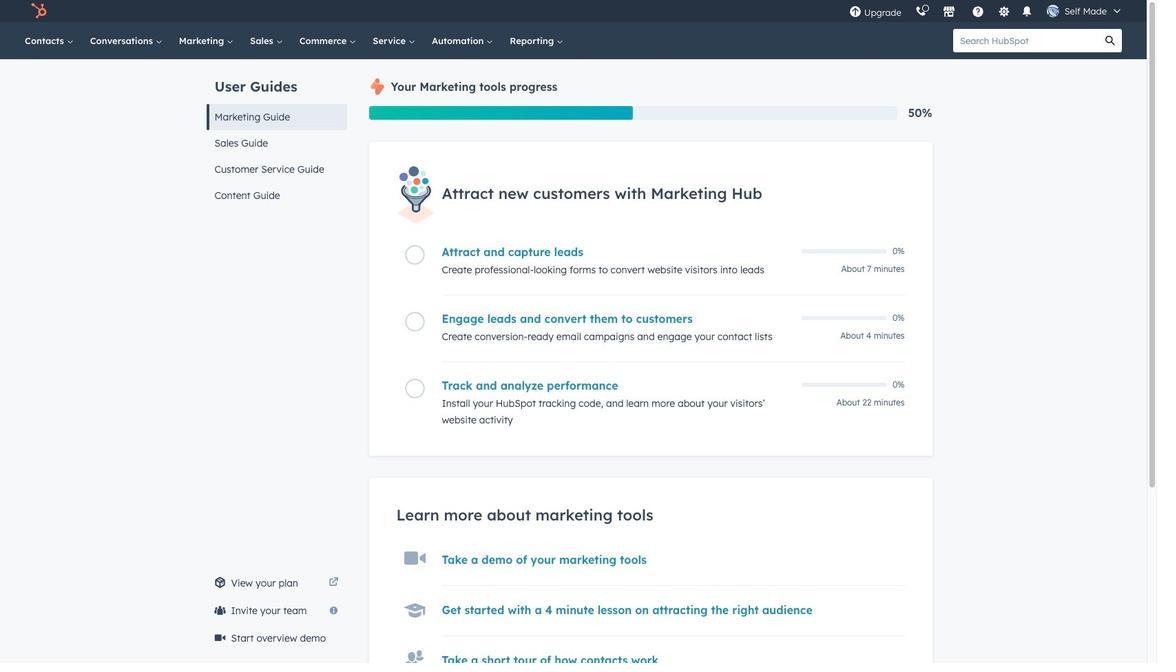 Task type: locate. For each thing, give the bounding box(es) containing it.
menu
[[842, 0, 1131, 22]]

progress bar
[[369, 106, 633, 120]]

link opens in a new window image
[[329, 575, 339, 592], [329, 578, 339, 588]]

ruby anderson image
[[1047, 5, 1059, 17]]

Search HubSpot search field
[[954, 29, 1099, 52]]



Task type: describe. For each thing, give the bounding box(es) containing it.
1 link opens in a new window image from the top
[[329, 575, 339, 592]]

2 link opens in a new window image from the top
[[329, 578, 339, 588]]

user guides element
[[206, 59, 347, 209]]

marketplaces image
[[943, 6, 955, 19]]



Task type: vqa. For each thing, say whether or not it's contained in the screenshot.
Search search field
no



